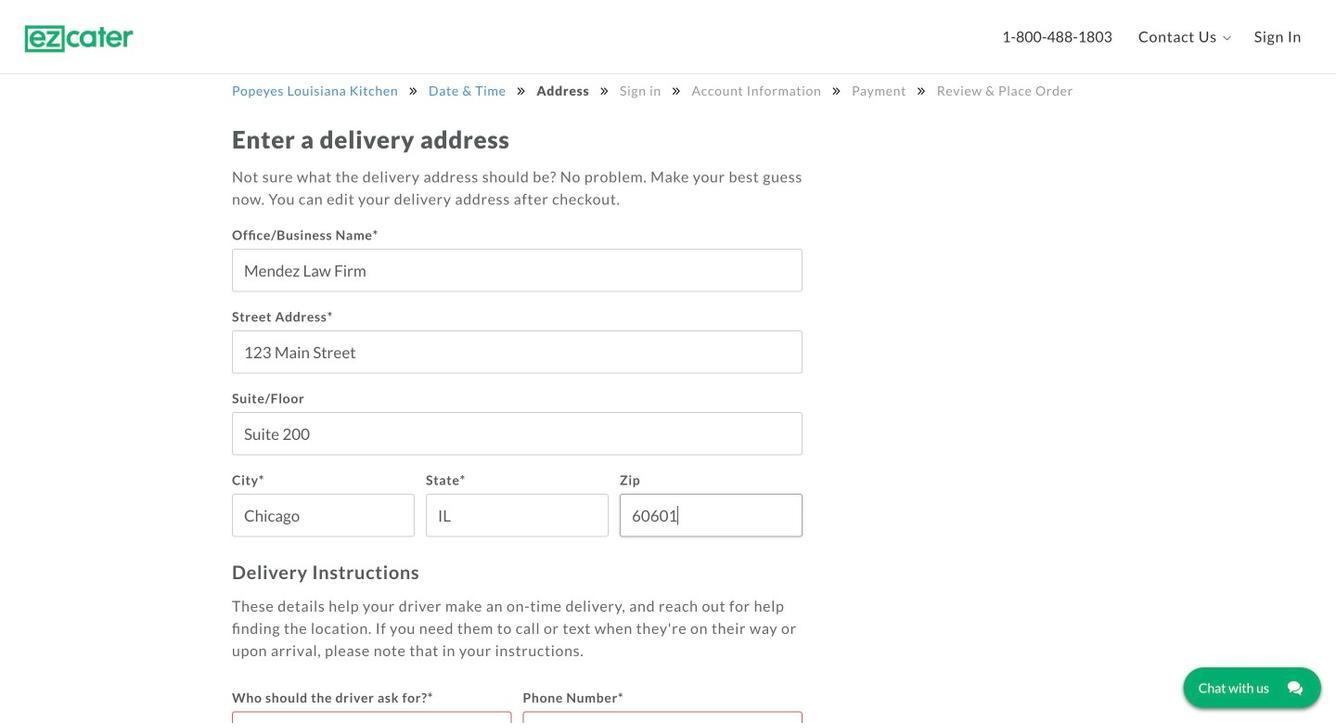 Task type: locate. For each thing, give the bounding box(es) containing it.
123 Beacon St text field
[[232, 330, 803, 373]]

MA text field
[[426, 494, 609, 537]]

ezcater homepage image
[[23, 25, 135, 53]]



Task type: describe. For each thing, give the bounding box(es) containing it.
e.g. Suite 200 text field
[[232, 412, 803, 455]]

e.g ACME Inc, Home, etc. text field
[[232, 249, 803, 292]]

e.g. Jane Doe text field
[[232, 711, 512, 723]]

Boston text field
[[232, 494, 415, 537]]

e.g. 555-555-5555 text field
[[523, 711, 803, 723]]

02116 text field
[[620, 494, 803, 537]]



